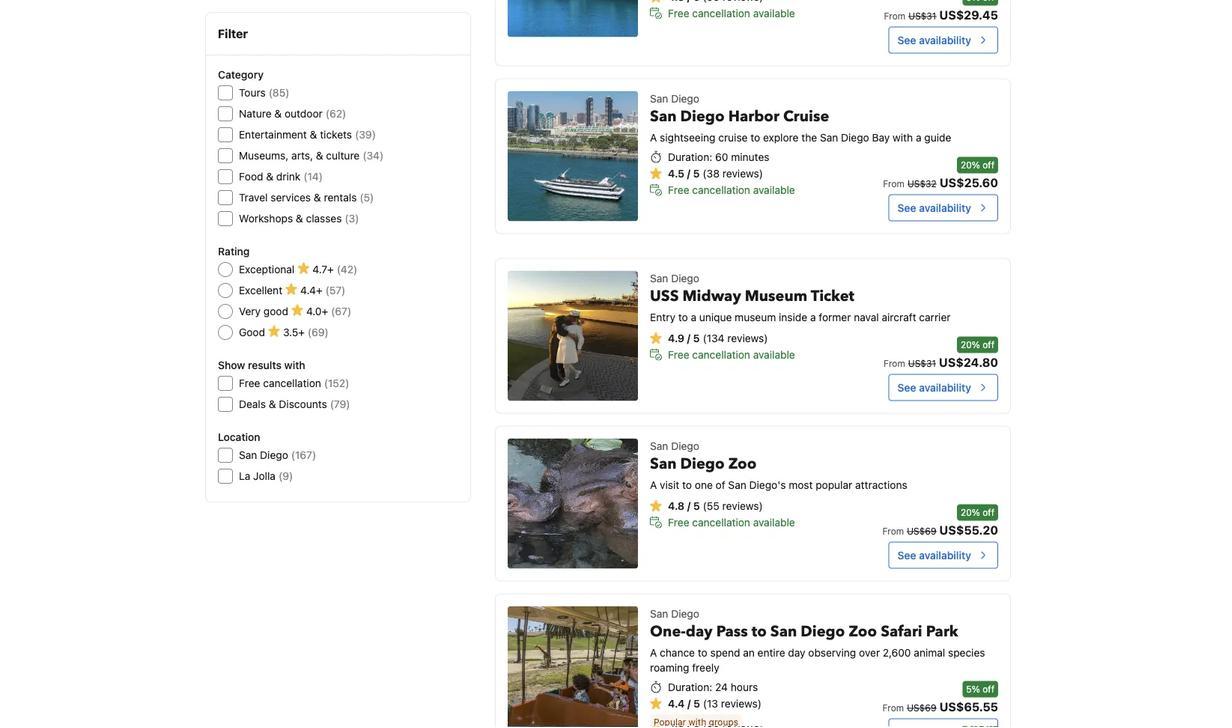 Task type: describe. For each thing, give the bounding box(es) containing it.
san diego zoo image
[[508, 439, 638, 569]]

tours
[[239, 86, 266, 99]]

location
[[218, 431, 260, 443]]

culture
[[326, 149, 360, 162]]

(167)
[[291, 449, 316, 461]]

roaming
[[650, 661, 689, 674]]

free cancellation available for us$29.45
[[668, 7, 795, 19]]

zoo inside san diego one-day pass to san diego zoo safari park a chance to spend an entire day observing over 2,600 animal species roaming freely
[[849, 621, 877, 642]]

5 for 4.9 / 5
[[693, 332, 700, 344]]

& for classes
[[296, 212, 303, 225]]

available for us$55.20
[[753, 516, 795, 528]]

us$29.45
[[939, 8, 998, 22]]

& for tickets
[[310, 128, 317, 141]]

see availability for san diego zoo
[[897, 549, 971, 561]]

park
[[926, 621, 958, 642]]

from for uss midway museum ticket
[[884, 358, 905, 369]]

harbor
[[728, 106, 779, 127]]

explore
[[763, 131, 799, 143]]

san diego san diego harbor cruise a sightseeing cruise to explore the san diego bay with a guide
[[650, 92, 951, 143]]

ticket
[[811, 286, 854, 306]]

4.7+
[[312, 263, 334, 276]]

duration: for day
[[668, 681, 712, 693]]

exceptional
[[239, 263, 295, 276]]

nature
[[239, 107, 272, 120]]

from inside from us$31 us$29.45
[[884, 11, 905, 21]]

cruise
[[718, 131, 748, 143]]

20% for san diego zoo
[[961, 507, 980, 518]]

24
[[715, 681, 728, 693]]

(42)
[[337, 263, 357, 276]]

of
[[716, 479, 725, 491]]

duration: 24 hours
[[668, 681, 758, 693]]

attractions
[[855, 479, 907, 491]]

free cancellation (152)
[[239, 377, 349, 389]]

4.7+ (42)
[[312, 263, 357, 276]]

results
[[248, 359, 282, 371]]

5 for 4.4 / 5
[[693, 697, 700, 710]]

rating
[[218, 245, 250, 258]]

a inside 'san diego san diego harbor cruise a sightseeing cruise to explore the san diego bay with a guide'
[[650, 131, 657, 143]]

1 horizontal spatial a
[[810, 311, 816, 323]]

4.4+ (57)
[[300, 284, 345, 297]]

chance
[[660, 646, 695, 659]]

4.9 / 5 (134 reviews)
[[668, 332, 768, 344]]

5 for 4.5 / 5
[[693, 167, 700, 179]]

freely
[[692, 661, 719, 674]]

us$69 for one-day pass to san diego zoo safari park
[[907, 703, 936, 713]]

5%
[[966, 684, 980, 695]]

20% for san diego harbor cruise
[[961, 160, 980, 170]]

tickets
[[320, 128, 352, 141]]

to inside 'san diego san diego harbor cruise a sightseeing cruise to explore the san diego bay with a guide'
[[750, 131, 760, 143]]

see for san diego zoo
[[897, 549, 916, 561]]

good
[[264, 305, 288, 317]]

guide
[[924, 131, 951, 143]]

tours (85)
[[239, 86, 289, 99]]

availability for uss midway museum ticket
[[919, 381, 971, 394]]

visit
[[660, 479, 679, 491]]

us$69 for san diego zoo
[[907, 526, 936, 537]]

reviews) for 4.4 / 5 (13 reviews)
[[721, 697, 761, 710]]

1 availability from the top
[[919, 34, 971, 46]]

show results with
[[218, 359, 305, 371]]

classes
[[306, 212, 342, 225]]

unique
[[699, 311, 732, 323]]

(5)
[[360, 191, 374, 204]]

diego inside san diego uss midway museum ticket entry to a unique museum inside a former naval aircraft carrier
[[671, 272, 699, 284]]

(38
[[703, 167, 720, 179]]

excellent
[[239, 284, 282, 297]]

(39)
[[355, 128, 376, 141]]

entire
[[757, 646, 785, 659]]

rentals
[[324, 191, 357, 204]]

spend
[[710, 646, 740, 659]]

entertainment
[[239, 128, 307, 141]]

available for us$29.45
[[753, 7, 795, 19]]

safari
[[881, 621, 922, 642]]

2 available from the top
[[753, 184, 795, 196]]

3.5+
[[283, 326, 305, 338]]

(57)
[[325, 284, 345, 297]]

4.4 / 5 (13 reviews)
[[668, 697, 761, 710]]

us$55.20
[[939, 523, 998, 537]]

san diego (167)
[[239, 449, 316, 461]]

museums,
[[239, 149, 289, 162]]

from us$31 us$24.80
[[884, 355, 998, 369]]

3.5+ (69)
[[283, 326, 329, 338]]

cancellation for us$29.45
[[692, 7, 750, 19]]

over
[[859, 646, 880, 659]]

with inside 'san diego san diego harbor cruise a sightseeing cruise to explore the san diego bay with a guide'
[[893, 131, 913, 143]]

san inside san diego uss midway museum ticket entry to a unique museum inside a former naval aircraft carrier
[[650, 272, 668, 284]]

free cancellation available for us$55.20
[[668, 516, 795, 528]]

5% off
[[966, 684, 994, 695]]

& for outdoor
[[274, 107, 282, 120]]

travel services & rentals (5)
[[239, 191, 374, 204]]

naval
[[854, 311, 879, 323]]

reviews) for 4.9 / 5 (134 reviews)
[[727, 332, 768, 344]]

food
[[239, 170, 263, 183]]

(85)
[[269, 86, 289, 99]]

one-
[[650, 621, 686, 642]]

available for us$24.80
[[753, 348, 795, 361]]

from us$69 us$55.20
[[882, 523, 998, 537]]

to inside san diego uss midway museum ticket entry to a unique museum inside a former naval aircraft carrier
[[678, 311, 688, 323]]

/ for 4.8
[[687, 500, 690, 512]]

see for uss midway museum ticket
[[897, 381, 916, 394]]

very
[[239, 305, 261, 317]]

20% off for san diego zoo
[[961, 507, 994, 518]]

category
[[218, 69, 264, 81]]

4.9
[[668, 332, 684, 344]]

former
[[819, 311, 851, 323]]

midway
[[682, 286, 741, 306]]

(9)
[[279, 470, 293, 482]]

(55
[[703, 500, 719, 512]]

a inside san diego san diego zoo a visit to one of san diego's most popular attractions
[[650, 479, 657, 491]]

food & drink (14)
[[239, 170, 323, 183]]



Task type: locate. For each thing, give the bounding box(es) containing it.
a left sightseeing
[[650, 131, 657, 143]]

20% up us$25.60
[[961, 160, 980, 170]]

1 see availability from the top
[[897, 34, 971, 46]]

from
[[884, 11, 905, 21], [883, 179, 905, 189], [884, 358, 905, 369], [882, 526, 904, 537], [882, 703, 904, 713]]

from us$32 us$25.60
[[883, 175, 998, 190]]

1 see from the top
[[897, 34, 916, 46]]

availability down from us$69 us$55.20
[[919, 549, 971, 561]]

3 see availability from the top
[[897, 381, 971, 394]]

2 20% off from the top
[[961, 340, 994, 350]]

20% off up us$24.80
[[961, 340, 994, 350]]

/
[[687, 167, 690, 179], [687, 332, 690, 344], [687, 500, 690, 512], [687, 697, 691, 710]]

1 horizontal spatial day
[[788, 646, 805, 659]]

/ for 4.9
[[687, 332, 690, 344]]

5 left (13
[[693, 697, 700, 710]]

(67)
[[331, 305, 351, 317]]

see down from us$69 us$55.20
[[897, 549, 916, 561]]

4 / from the top
[[687, 697, 691, 710]]

1 vertical spatial zoo
[[849, 621, 877, 642]]

pass
[[716, 621, 748, 642]]

reviews) down minutes
[[722, 167, 763, 179]]

zoo inside san diego san diego zoo a visit to one of san diego's most popular attractions
[[728, 453, 757, 474]]

60
[[715, 151, 728, 163]]

a left visit
[[650, 479, 657, 491]]

/ for 4.5
[[687, 167, 690, 179]]

deals & discounts (79)
[[239, 398, 350, 410]]

zoo
[[728, 453, 757, 474], [849, 621, 877, 642]]

san diego san diego zoo a visit to one of san diego's most popular attractions
[[650, 440, 907, 491]]

(152)
[[324, 377, 349, 389]]

see down from us$31 us$29.45
[[897, 34, 916, 46]]

entry
[[650, 311, 675, 323]]

4 off from the top
[[983, 684, 994, 695]]

a right inside
[[810, 311, 816, 323]]

(3)
[[345, 212, 359, 225]]

availability down from us$31 us$24.80
[[919, 381, 971, 394]]

0 horizontal spatial zoo
[[728, 453, 757, 474]]

2 us$69 from the top
[[907, 703, 936, 713]]

from inside from us$31 us$24.80
[[884, 358, 905, 369]]

see availability down from us$31 us$29.45
[[897, 34, 971, 46]]

see down from us$31 us$24.80
[[897, 381, 916, 394]]

san diego one-day pass to san diego zoo safari park a chance to spend an entire day observing over 2,600 animal species roaming freely
[[650, 607, 985, 674]]

0 vertical spatial zoo
[[728, 453, 757, 474]]

4 availability from the top
[[919, 549, 971, 561]]

2 vertical spatial a
[[650, 646, 657, 659]]

workshops & classes (3)
[[239, 212, 359, 225]]

3 20% off from the top
[[961, 507, 994, 518]]

off up us$55.20
[[983, 507, 994, 518]]

1 20% off from the top
[[961, 160, 994, 170]]

4.5
[[668, 167, 684, 179]]

from for san diego zoo
[[882, 526, 904, 537]]

0 vertical spatial 20% off
[[961, 160, 994, 170]]

free
[[668, 7, 689, 19], [668, 184, 689, 196], [668, 348, 689, 361], [239, 377, 260, 389], [668, 516, 689, 528]]

carrier
[[919, 311, 951, 323]]

one-day pass to san diego zoo safari park image
[[508, 606, 638, 727]]

us$25.60
[[940, 175, 998, 190]]

most
[[789, 479, 813, 491]]

4 see availability from the top
[[897, 549, 971, 561]]

see availability
[[897, 34, 971, 46], [897, 202, 971, 214], [897, 381, 971, 394], [897, 549, 971, 561]]

1 off from the top
[[983, 160, 994, 170]]

to inside san diego san diego zoo a visit to one of san diego's most popular attractions
[[682, 479, 692, 491]]

& down the "(14)"
[[314, 191, 321, 204]]

aircraft
[[882, 311, 916, 323]]

with
[[893, 131, 913, 143], [284, 359, 305, 371]]

20% up us$24.80
[[961, 340, 980, 350]]

2 20% from the top
[[961, 340, 980, 350]]

see availability down from us$32 us$25.60
[[897, 202, 971, 214]]

day right the entire
[[788, 646, 805, 659]]

& down travel services & rentals (5) on the left of page
[[296, 212, 303, 225]]

/ right 4.4
[[687, 697, 691, 710]]

3 available from the top
[[753, 348, 795, 361]]

jolla
[[253, 470, 276, 482]]

availability down from us$31 us$29.45
[[919, 34, 971, 46]]

3 see from the top
[[897, 381, 916, 394]]

inside
[[779, 311, 807, 323]]

from inside from us$69 us$55.20
[[882, 526, 904, 537]]

reviews) down 'museum'
[[727, 332, 768, 344]]

us$31 inside from us$31 us$24.80
[[908, 358, 936, 369]]

5 left (55
[[693, 500, 700, 512]]

from down 2,600
[[882, 703, 904, 713]]

1 us$69 from the top
[[907, 526, 936, 537]]

see down the 'us$32'
[[897, 202, 916, 214]]

1 free cancellation available from the top
[[668, 7, 795, 19]]

0 vertical spatial duration:
[[668, 151, 712, 163]]

zoo up diego's
[[728, 453, 757, 474]]

20% up us$55.20
[[961, 507, 980, 518]]

us$31 for us$24.80
[[908, 358, 936, 369]]

0 horizontal spatial with
[[284, 359, 305, 371]]

cruise
[[783, 106, 829, 127]]

duration: for diego
[[668, 151, 712, 163]]

us$69 left us$55.20
[[907, 526, 936, 537]]

see availability down from us$31 us$24.80
[[897, 381, 971, 394]]

services
[[271, 191, 311, 204]]

off right 5%
[[983, 684, 994, 695]]

1 duration: from the top
[[668, 151, 712, 163]]

20% off for san diego harbor cruise
[[961, 160, 994, 170]]

reviews) down of
[[722, 500, 763, 512]]

3 free cancellation available from the top
[[668, 348, 795, 361]]

off for san diego zoo
[[983, 507, 994, 518]]

4.0+
[[306, 305, 328, 317]]

uss
[[650, 286, 679, 306]]

a left unique
[[691, 311, 696, 323]]

(14)
[[304, 170, 323, 183]]

reviews) for 4.8 / 5 (55 reviews)
[[722, 500, 763, 512]]

20% for uss midway museum ticket
[[961, 340, 980, 350]]

off for san diego harbor cruise
[[983, 160, 994, 170]]

0 vertical spatial us$31
[[908, 11, 936, 21]]

with right bay
[[893, 131, 913, 143]]

2 availability from the top
[[919, 202, 971, 214]]

1 available from the top
[[753, 7, 795, 19]]

san diego uss midway museum ticket entry to a unique museum inside a former naval aircraft carrier
[[650, 272, 951, 323]]

us$31 for us$29.45
[[908, 11, 936, 21]]

& for discounts
[[269, 398, 276, 410]]

sightseeing
[[660, 131, 715, 143]]

1 vertical spatial us$69
[[907, 703, 936, 713]]

1 / from the top
[[687, 167, 690, 179]]

see availability for uss midway museum ticket
[[897, 381, 971, 394]]

1 horizontal spatial zoo
[[849, 621, 877, 642]]

availability for san diego harbor cruise
[[919, 202, 971, 214]]

uss midway museum admission with audio guide image
[[508, 0, 638, 37]]

workshops
[[239, 212, 293, 225]]

2 a from the top
[[650, 479, 657, 491]]

to up an
[[752, 621, 767, 642]]

0 horizontal spatial day
[[686, 621, 713, 642]]

1 vertical spatial a
[[650, 479, 657, 491]]

/ right "4.8"
[[687, 500, 690, 512]]

2 5 from the top
[[693, 332, 700, 344]]

1 vertical spatial us$31
[[908, 358, 936, 369]]

1 vertical spatial day
[[788, 646, 805, 659]]

1 5 from the top
[[693, 167, 700, 179]]

0 vertical spatial a
[[650, 131, 657, 143]]

duration: 60 minutes
[[668, 151, 769, 163]]

nature & outdoor (62)
[[239, 107, 346, 120]]

reviews) down hours
[[721, 697, 761, 710]]

a up the roaming
[[650, 646, 657, 659]]

20% off
[[961, 160, 994, 170], [961, 340, 994, 350], [961, 507, 994, 518]]

1 vertical spatial duration:
[[668, 681, 712, 693]]

/ for 4.4
[[687, 697, 691, 710]]

3 off from the top
[[983, 507, 994, 518]]

off
[[983, 160, 994, 170], [983, 340, 994, 350], [983, 507, 994, 518], [983, 684, 994, 695]]

1 a from the top
[[650, 131, 657, 143]]

us$31 inside from us$31 us$29.45
[[908, 11, 936, 21]]

1 horizontal spatial with
[[893, 131, 913, 143]]

off for one-day pass to san diego zoo safari park
[[983, 684, 994, 695]]

& left drink on the left of the page
[[266, 170, 273, 183]]

(62)
[[326, 107, 346, 120]]

us$69 inside from us$69 us$55.20
[[907, 526, 936, 537]]

us$69 left us$65.55
[[907, 703, 936, 713]]

3 5 from the top
[[693, 500, 700, 512]]

4 free cancellation available from the top
[[668, 516, 795, 528]]

1 vertical spatial 20%
[[961, 340, 980, 350]]

2 see from the top
[[897, 202, 916, 214]]

(34)
[[363, 149, 383, 162]]

discounts
[[279, 398, 327, 410]]

with up free cancellation (152)
[[284, 359, 305, 371]]

off up us$24.80
[[983, 340, 994, 350]]

4.0+ (67)
[[306, 305, 351, 317]]

5 for 4.8 / 5
[[693, 500, 700, 512]]

from inside from us$32 us$25.60
[[883, 179, 905, 189]]

off up us$25.60
[[983, 160, 994, 170]]

free for us$29.45
[[668, 7, 689, 19]]

0 vertical spatial with
[[893, 131, 913, 143]]

free cancellation available
[[668, 7, 795, 19], [668, 184, 795, 196], [668, 348, 795, 361], [668, 516, 795, 528]]

4 available from the top
[[753, 516, 795, 528]]

species
[[948, 646, 985, 659]]

availability down from us$32 us$25.60
[[919, 202, 971, 214]]

20% off up us$55.20
[[961, 507, 994, 518]]

availability for san diego zoo
[[919, 549, 971, 561]]

from for san diego harbor cruise
[[883, 179, 905, 189]]

2 / from the top
[[687, 332, 690, 344]]

& for drink
[[266, 170, 273, 183]]

off for uss midway museum ticket
[[983, 340, 994, 350]]

1 vertical spatial 20% off
[[961, 340, 994, 350]]

2 horizontal spatial a
[[916, 131, 921, 143]]

duration: down sightseeing
[[668, 151, 712, 163]]

/ right 4.9 at the top right of page
[[687, 332, 690, 344]]

free for us$55.20
[[668, 516, 689, 528]]

la
[[239, 470, 250, 482]]

see for san diego harbor cruise
[[897, 202, 916, 214]]

us$69 inside the from us$69 us$65.55
[[907, 703, 936, 713]]

filter
[[218, 27, 248, 41]]

see availability for san diego harbor cruise
[[897, 202, 971, 214]]

from inside the from us$69 us$65.55
[[882, 703, 904, 713]]

a inside 'san diego san diego harbor cruise a sightseeing cruise to explore the san diego bay with a guide'
[[916, 131, 921, 143]]

0 vertical spatial day
[[686, 621, 713, 642]]

2 see availability from the top
[[897, 202, 971, 214]]

20% off for uss midway museum ticket
[[961, 340, 994, 350]]

2 vertical spatial 20%
[[961, 507, 980, 518]]

to up freely
[[698, 646, 707, 659]]

duration: up 4.4
[[668, 681, 712, 693]]

3 20% from the top
[[961, 507, 980, 518]]

day up 'chance'
[[686, 621, 713, 642]]

(79)
[[330, 398, 350, 410]]

one
[[695, 479, 713, 491]]

0 vertical spatial us$69
[[907, 526, 936, 537]]

from left us$29.45 at right top
[[884, 11, 905, 21]]

1 vertical spatial with
[[284, 359, 305, 371]]

1 20% from the top
[[961, 160, 980, 170]]

zoo up over at the bottom
[[849, 621, 877, 642]]

5 left the "(38"
[[693, 167, 700, 179]]

& down (85)
[[274, 107, 282, 120]]

3 availability from the top
[[919, 381, 971, 394]]

entertainment & tickets (39)
[[239, 128, 376, 141]]

us$31 left us$24.80
[[908, 358, 936, 369]]

cancellation for us$55.20
[[692, 516, 750, 528]]

from left the 'us$32'
[[883, 179, 905, 189]]

4.5 / 5 (38 reviews)
[[668, 167, 763, 179]]

bay
[[872, 131, 890, 143]]

us$31 left us$29.45 at right top
[[908, 11, 936, 21]]

museum
[[735, 311, 776, 323]]

from us$31 us$29.45
[[884, 8, 998, 22]]

from for one-day pass to san diego zoo safari park
[[882, 703, 904, 713]]

2 free cancellation available from the top
[[668, 184, 795, 196]]

a inside san diego one-day pass to san diego zoo safari park a chance to spend an entire day observing over 2,600 animal species roaming freely
[[650, 646, 657, 659]]

20% off up us$25.60
[[961, 160, 994, 170]]

outdoor
[[285, 107, 323, 120]]

available
[[753, 7, 795, 19], [753, 184, 795, 196], [753, 348, 795, 361], [753, 516, 795, 528]]

& up museums, arts, & culture (34)
[[310, 128, 317, 141]]

show
[[218, 359, 245, 371]]

museums, arts, & culture (34)
[[239, 149, 383, 162]]

observing
[[808, 646, 856, 659]]

from down aircraft
[[884, 358, 905, 369]]

2 duration: from the top
[[668, 681, 712, 693]]

to left one
[[682, 479, 692, 491]]

4 5 from the top
[[693, 697, 700, 710]]

a left guide
[[916, 131, 921, 143]]

(13
[[703, 697, 718, 710]]

an
[[743, 646, 755, 659]]

to up minutes
[[750, 131, 760, 143]]

/ right 4.5
[[687, 167, 690, 179]]

to right 'entry'
[[678, 311, 688, 323]]

reviews) for 4.5 / 5 (38 reviews)
[[722, 167, 763, 179]]

drink
[[276, 170, 301, 183]]

0 horizontal spatial a
[[691, 311, 696, 323]]

free for us$24.80
[[668, 348, 689, 361]]

& right deals
[[269, 398, 276, 410]]

2,600
[[883, 646, 911, 659]]

3 a from the top
[[650, 646, 657, 659]]

museum
[[745, 286, 807, 306]]

0 vertical spatial 20%
[[961, 160, 980, 170]]

free cancellation available for us$24.80
[[668, 348, 795, 361]]

diego's
[[749, 479, 786, 491]]

cancellation for us$24.80
[[692, 348, 750, 361]]

san diego harbor cruise image
[[508, 91, 638, 221]]

2 vertical spatial 20% off
[[961, 507, 994, 518]]

5 left (134
[[693, 332, 700, 344]]

2 off from the top
[[983, 340, 994, 350]]

& right "arts,"
[[316, 149, 323, 162]]

good
[[239, 326, 265, 338]]

uss midway museum ticket image
[[508, 271, 638, 401]]

(69)
[[308, 326, 329, 338]]

3 / from the top
[[687, 500, 690, 512]]

us$24.80
[[939, 355, 998, 369]]

4 see from the top
[[897, 549, 916, 561]]

see availability down from us$69 us$55.20
[[897, 549, 971, 561]]

from down attractions
[[882, 526, 904, 537]]



Task type: vqa. For each thing, say whether or not it's contained in the screenshot.
REVIEWS)
yes



